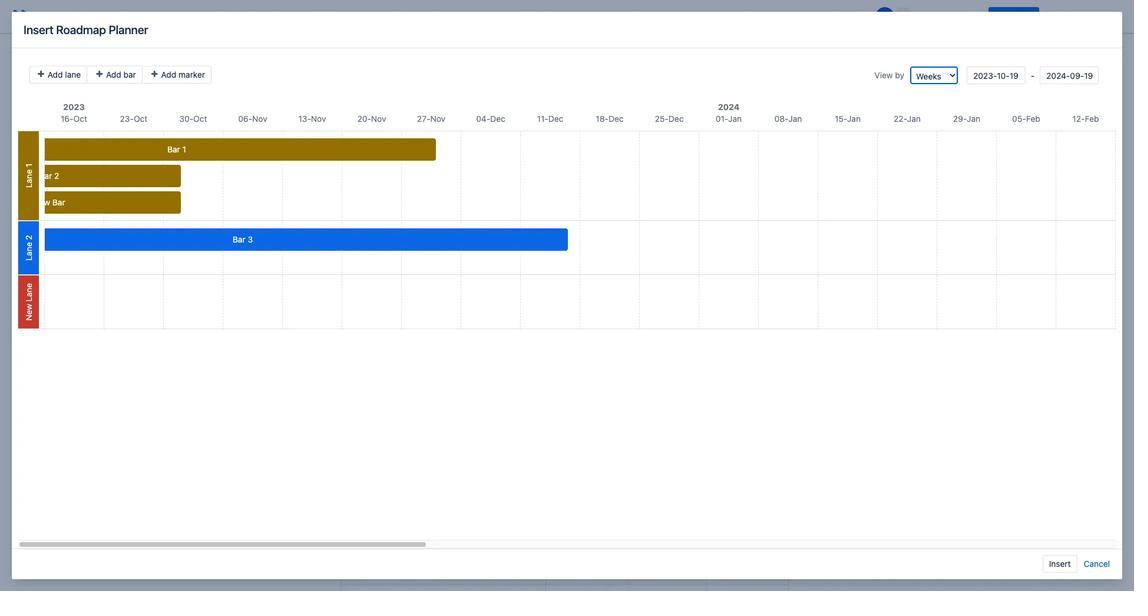 Task type: locate. For each thing, give the bounding box(es) containing it.
-
[[1029, 70, 1037, 80]]

feb
[[1026, 114, 1041, 124], [1085, 114, 1099, 124]]

add lane
[[45, 70, 81, 80]]

2 horizontal spatial add
[[161, 70, 176, 80]]

bar left 3
[[233, 235, 246, 245]]

roadmap right 'undo ⌘z' image
[[56, 23, 106, 36]]

0 horizontal spatial add
[[48, 70, 63, 80]]

yy-mm-dd text field
[[967, 67, 1026, 84]]

4 dec from the left
[[669, 114, 684, 124]]

0 horizontal spatial roadmap
[[56, 23, 106, 36]]

jan left 05- on the top
[[967, 114, 981, 124]]

2 lane from the top
[[24, 242, 34, 261]]

1 vertical spatial 1
[[24, 164, 34, 167]]

2 jan from the left
[[789, 114, 802, 124]]

1 up the new bar
[[24, 164, 34, 167]]

feb down yy-mm-dd text field
[[1085, 114, 1099, 124]]

insert left redo ⌘⇧z 'icon'
[[24, 23, 53, 36]]

dec left "18-"
[[549, 114, 564, 124]]

undo ⌘z image
[[40, 9, 54, 24]]

1 for lane 1
[[24, 164, 34, 167]]

2 for lane 2
[[24, 235, 34, 240]]

0 vertical spatial insert
[[24, 23, 53, 36]]

feb down -
[[1026, 114, 1041, 124]]

3 add from the left
[[161, 70, 176, 80]]

06-
[[238, 114, 252, 124]]

add
[[48, 70, 63, 80], [106, 70, 121, 80], [161, 70, 176, 80]]

dec left 25-
[[609, 114, 624, 124]]

1 horizontal spatial 2
[[54, 171, 59, 181]]

bar 1
[[167, 144, 186, 154]]

2024
[[718, 102, 740, 112]]

bold ⌘b image
[[178, 9, 192, 24]]

1 lane from the top
[[24, 170, 34, 188]]

4 nov from the left
[[431, 114, 446, 124]]

29-jan
[[953, 114, 981, 124]]

feb for 05-
[[1026, 114, 1041, 124]]

0 horizontal spatial 2
[[24, 235, 34, 240]]

05-
[[1013, 114, 1026, 124]]

planner right "20-nov"
[[403, 120, 435, 131]]

jan for 22-jan
[[908, 114, 921, 124]]

0 horizontal spatial oct
[[73, 114, 87, 124]]

jan left the 15-
[[789, 114, 802, 124]]

2 down the new bar
[[24, 235, 34, 240]]

add left marker
[[161, 70, 176, 80]]

roadmap
[[56, 23, 106, 36], [360, 120, 400, 131]]

0 vertical spatial planner
[[109, 23, 148, 36]]

2 up the new bar
[[54, 171, 59, 181]]

emoji image
[[482, 9, 496, 24]]

1 horizontal spatial planner
[[403, 120, 435, 131]]

15-jan
[[835, 114, 861, 124]]

insert roadmap planner dialog
[[0, 12, 1134, 580]]

yy-mm-dd text field
[[1040, 67, 1099, 84]]

cancel
[[1084, 559, 1110, 569]]

1 horizontal spatial roadmap
[[360, 120, 400, 131]]

add for bar
[[106, 70, 121, 80]]

1 horizontal spatial insert
[[1049, 559, 1071, 569]]

2 horizontal spatial oct
[[193, 114, 207, 124]]

jan for 15-jan
[[847, 114, 861, 124]]

1 jan from the left
[[728, 114, 742, 124]]

dec left 01-
[[669, 114, 684, 124]]

draft
[[1073, 11, 1092, 21]]

new bar
[[33, 197, 65, 207]]

nov left the 13-
[[252, 114, 267, 124]]

0 horizontal spatial planner
[[109, 23, 148, 36]]

2 add from the left
[[106, 70, 121, 80]]

1 horizontal spatial feb
[[1085, 114, 1099, 124]]

lane for 2
[[24, 242, 34, 261]]

1
[[182, 144, 186, 154], [24, 164, 34, 167]]

cancel button
[[1084, 556, 1111, 573]]

0 horizontal spatial 1
[[24, 164, 34, 167]]

1 horizontal spatial oct
[[134, 114, 148, 124]]

roadmap inside insert roadmap planner dialog
[[56, 23, 106, 36]]

dec left 11-
[[490, 114, 506, 124]]

1 vertical spatial 2
[[24, 235, 34, 240]]

2 feb from the left
[[1085, 114, 1099, 124]]

lane 1
[[24, 164, 34, 188]]

1 horizontal spatial add
[[106, 70, 121, 80]]

0 vertical spatial new
[[33, 197, 50, 207]]

bar down 30-
[[167, 144, 180, 154]]

add inside 'add lane' button
[[48, 70, 63, 80]]

nov left roadmap planner image at left
[[311, 114, 326, 124]]

roadmap planner image
[[346, 118, 360, 132]]

20-
[[357, 114, 371, 124]]

bar down the bar 2
[[52, 197, 65, 207]]

add lane button
[[29, 66, 87, 84]]

new
[[33, 197, 50, 207], [24, 304, 34, 321]]

1 down 30-
[[182, 144, 186, 154]]

5 jan from the left
[[967, 114, 981, 124]]

2 nov from the left
[[311, 114, 326, 124]]

2 dec from the left
[[549, 114, 564, 124]]

add image, video, or file image
[[444, 9, 459, 24]]

nov right roadmap planner image at left
[[371, 114, 386, 124]]

insert
[[24, 23, 53, 36], [1049, 559, 1071, 569]]

bar for bar 3
[[233, 235, 246, 245]]

06-nov
[[238, 114, 267, 124]]

18-
[[596, 114, 609, 124]]

0 vertical spatial lane
[[24, 170, 34, 188]]

2024 01-jan
[[716, 102, 742, 124]]

0 horizontal spatial insert
[[24, 23, 53, 36]]

insert left cancel
[[1049, 559, 1071, 569]]

1 dec from the left
[[490, 114, 506, 124]]

jan left the 22-
[[847, 114, 861, 124]]

2 vertical spatial lane
[[24, 284, 34, 302]]

add inside add marker button
[[161, 70, 176, 80]]

confluence image
[[9, 7, 28, 26], [9, 7, 28, 26]]

3 dec from the left
[[609, 114, 624, 124]]

bar for bar 2
[[39, 171, 52, 181]]

1 nov from the left
[[252, 114, 267, 124]]

2023
[[63, 102, 85, 112]]

nov
[[252, 114, 267, 124], [311, 114, 326, 124], [371, 114, 386, 124], [431, 114, 446, 124]]

bar right lane 1 on the left top
[[39, 171, 52, 181]]

bar
[[167, 144, 180, 154], [39, 171, 52, 181], [52, 197, 65, 207], [233, 235, 246, 245]]

insert inside insert button
[[1049, 559, 1071, 569]]

1 horizontal spatial 1
[[182, 144, 186, 154]]

jan for 08-jan
[[789, 114, 802, 124]]

1 feb from the left
[[1026, 114, 1041, 124]]

nov for 27-
[[431, 114, 446, 124]]

insert roadmap planner
[[24, 23, 148, 36]]

27-nov
[[417, 114, 446, 124]]

oct down marker
[[193, 114, 207, 124]]

3 jan from the left
[[847, 114, 861, 124]]

close draft
[[1049, 11, 1092, 21]]

lane left the bar 2
[[24, 170, 34, 188]]

bar 2
[[39, 171, 59, 181]]

08-jan
[[775, 114, 802, 124]]

oct down 2023
[[73, 114, 87, 124]]

1 oct from the left
[[73, 114, 87, 124]]

2 oct from the left
[[134, 114, 148, 124]]

jan down 2024
[[728, 114, 742, 124]]

oct down bar
[[134, 114, 148, 124]]

planner
[[109, 23, 148, 36], [403, 120, 435, 131]]

publish... button
[[989, 7, 1040, 26]]

link image
[[425, 9, 440, 24]]

oct
[[73, 114, 87, 124], [134, 114, 148, 124], [193, 114, 207, 124]]

roadmap left 27-
[[360, 120, 400, 131]]

1 vertical spatial lane
[[24, 242, 34, 261]]

jan left 29- at the right top of the page
[[908, 114, 921, 124]]

23-
[[120, 114, 134, 124]]

publish...
[[996, 11, 1032, 21]]

oct for 30-oct
[[193, 114, 207, 124]]

0 horizontal spatial feb
[[1026, 114, 1041, 124]]

11-dec
[[537, 114, 564, 124]]

nov left 04- in the left top of the page
[[431, 114, 446, 124]]

lane up new lane
[[24, 242, 34, 261]]

bullet list ⌘⇧8 image
[[321, 9, 335, 24]]

layouts image
[[520, 9, 534, 24]]

0 vertical spatial 2
[[54, 171, 59, 181]]

0 vertical spatial 1
[[182, 144, 186, 154]]

add left lane
[[48, 70, 63, 80]]

20-nov
[[357, 114, 386, 124]]

jan
[[728, 114, 742, 124], [789, 114, 802, 124], [847, 114, 861, 124], [908, 114, 921, 124], [967, 114, 981, 124]]

3 nov from the left
[[371, 114, 386, 124]]

15-
[[835, 114, 847, 124]]

saved
[[841, 11, 864, 21]]

2
[[54, 171, 59, 181], [24, 235, 34, 240]]

08-
[[775, 114, 789, 124]]

1 vertical spatial new
[[24, 304, 34, 321]]

4 jan from the left
[[908, 114, 921, 124]]

2023 16-oct
[[61, 102, 87, 124]]

3 oct from the left
[[193, 114, 207, 124]]

1 vertical spatial insert
[[1049, 559, 1071, 569]]

oct for 23-oct
[[134, 114, 148, 124]]

add left bar
[[106, 70, 121, 80]]

jan inside 2024 01-jan
[[728, 114, 742, 124]]

bar 3
[[233, 235, 253, 245]]

1 add from the left
[[48, 70, 63, 80]]

planner up bar
[[109, 23, 148, 36]]

dec
[[490, 114, 506, 124], [549, 114, 564, 124], [609, 114, 624, 124], [669, 114, 684, 124]]

lane
[[24, 170, 34, 188], [24, 242, 34, 261], [24, 284, 34, 302]]

0 vertical spatial roadmap
[[56, 23, 106, 36]]

12-feb
[[1073, 114, 1099, 124]]

add inside add bar button
[[106, 70, 121, 80]]

18-dec
[[596, 114, 624, 124]]

25-dec
[[655, 114, 684, 124]]

lane down lane 2
[[24, 284, 34, 302]]



Task type: vqa. For each thing, say whether or not it's contained in the screenshot.
third Jan from the right
yes



Task type: describe. For each thing, give the bounding box(es) containing it.
1 for bar 1
[[182, 144, 186, 154]]

12-
[[1073, 114, 1085, 124]]

close draft button
[[1042, 7, 1099, 26]]

table image
[[501, 9, 515, 24]]

01-
[[716, 114, 728, 124]]

16-
[[61, 114, 73, 124]]

bar
[[123, 70, 136, 80]]

27-
[[417, 114, 431, 124]]

planner inside dialog
[[109, 23, 148, 36]]

1 vertical spatial planner
[[403, 120, 435, 131]]

2 for bar 2
[[54, 171, 59, 181]]

close
[[1049, 11, 1071, 21]]

insert for insert roadmap planner
[[24, 23, 53, 36]]

30-
[[179, 114, 193, 124]]

25-
[[655, 114, 669, 124]]

11-
[[537, 114, 549, 124]]

add bar button
[[89, 66, 142, 84]]

add bar
[[104, 70, 136, 80]]

italic ⌘i image
[[197, 9, 211, 24]]

insert button
[[1043, 556, 1078, 573]]

add marker button
[[144, 66, 212, 84]]

05-feb
[[1013, 114, 1041, 124]]

22-
[[894, 114, 908, 124]]

feb for 12-
[[1085, 114, 1099, 124]]

dec for 11-
[[549, 114, 564, 124]]

oct inside the 2023 16-oct
[[73, 114, 87, 124]]

lane for 1
[[24, 170, 34, 188]]

lane
[[65, 70, 81, 80]]

dec for 18-
[[609, 114, 624, 124]]

nov for 06-
[[252, 114, 267, 124]]

29-
[[953, 114, 967, 124]]

add for lane
[[48, 70, 63, 80]]

jacob simon image
[[876, 7, 895, 26]]

view
[[875, 70, 893, 80]]

dec for 04-
[[490, 114, 506, 124]]

bar for bar 1
[[167, 144, 180, 154]]

lane 2
[[24, 235, 34, 261]]

add for marker
[[161, 70, 176, 80]]

04-
[[476, 114, 490, 124]]

13-
[[299, 114, 311, 124]]

redo ⌘⇧z image
[[59, 9, 73, 24]]

new for new bar
[[33, 197, 50, 207]]

new for new lane
[[24, 304, 34, 321]]

view by
[[875, 70, 905, 80]]

jan for 29-jan
[[967, 114, 981, 124]]

new lane
[[24, 284, 34, 321]]

marker
[[179, 70, 205, 80]]

add marker
[[159, 70, 205, 80]]

23-oct
[[120, 114, 148, 124]]

13-nov
[[299, 114, 326, 124]]

3 lane from the top
[[24, 284, 34, 302]]

nov for 13-
[[311, 114, 326, 124]]

indent tab image
[[378, 9, 392, 24]]

outdent ⇧tab image
[[359, 9, 373, 24]]

nov for 20-
[[371, 114, 386, 124]]

insert for insert
[[1049, 559, 1071, 569]]

3
[[248, 235, 253, 245]]

mention image
[[463, 9, 477, 24]]

numbered list ⌘⇧7 image
[[340, 9, 354, 24]]

22-jan
[[894, 114, 921, 124]]

dec for 25-
[[669, 114, 684, 124]]

action item image
[[407, 9, 421, 24]]

roadmap planner
[[360, 120, 435, 131]]

04-dec
[[476, 114, 506, 124]]

by
[[895, 70, 905, 80]]

30-oct
[[179, 114, 207, 124]]

1 vertical spatial roadmap
[[360, 120, 400, 131]]



